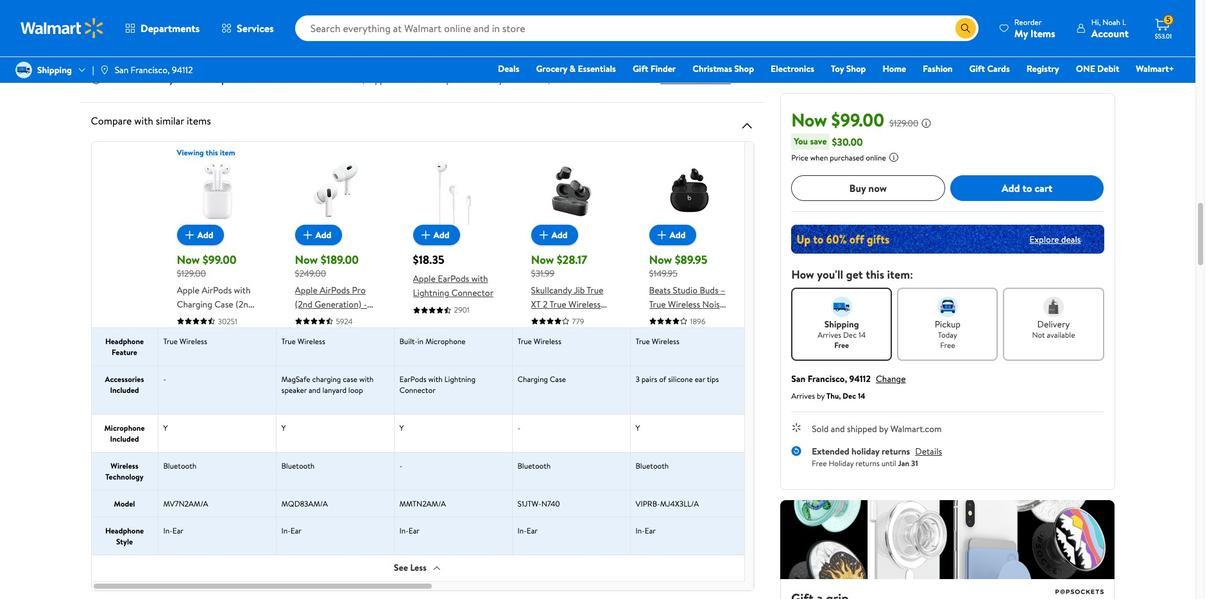 Task type: vqa. For each thing, say whether or not it's contained in the screenshot.
THE VIEWING THIS ITEM
yes



Task type: locate. For each thing, give the bounding box(es) containing it.
2 vertical spatial - cell
[[395, 452, 513, 490]]

true wireless up magsafe
[[282, 336, 325, 346]]

14 inside san francisco, 94112 change arrives by thu, dec 14
[[859, 390, 866, 401]]

bluetooth cell
[[158, 452, 276, 490], [276, 452, 395, 490], [513, 452, 631, 490], [631, 452, 749, 490]]

true wireless down earbud
[[518, 336, 562, 346]]

1 vertical spatial $129.00
[[177, 267, 206, 280]]

add up $28.17
[[552, 229, 568, 241]]

1 vertical spatial - cell
[[513, 415, 631, 452]]

1 horizontal spatial  image
[[99, 65, 110, 75]]

row containing headphone style
[[92, 517, 1206, 555]]

5 in-ear cell from the left
[[631, 517, 749, 555]]

information.
[[255, 73, 303, 86]]

verified
[[617, 73, 647, 86]]

7 row from the top
[[92, 517, 1206, 555]]

bluetooth for third bluetooth cell
[[518, 460, 551, 471]]

now
[[792, 107, 828, 132], [177, 252, 200, 268], [295, 252, 318, 268], [531, 252, 554, 268], [650, 252, 673, 268]]

add inside $18.35 group
[[434, 229, 450, 241]]

1 horizontal spatial free
[[835, 340, 850, 351]]

viprb-
[[636, 498, 661, 509]]

1 vertical spatial see
[[394, 562, 408, 574]]

row containing wireless technology
[[92, 452, 1206, 490]]

this left "item"
[[206, 147, 218, 158]]

0 horizontal spatial gift
[[633, 62, 649, 75]]

1 bluetooth cell from the left
[[158, 452, 276, 490]]

add button up now $99.00 $129.00 apple airpods with charging case (2nd generation)
[[177, 225, 224, 245]]

shop right christmas
[[735, 62, 755, 75]]

walmart image
[[21, 18, 104, 39]]

add to cart image inside now $28.17 group
[[537, 227, 552, 243]]

$99.00 up 30251
[[203, 252, 237, 268]]

one
[[1077, 62, 1096, 75]]

bluetooth cell up "viprb-mj4x3ll/a" cell
[[631, 452, 749, 490]]

 image down walmart image
[[15, 62, 32, 78]]

2 gift from the left
[[970, 62, 986, 75]]

1 vertical spatial connector
[[400, 384, 436, 395]]

true wireless down cancelling
[[636, 336, 680, 346]]

in-ear cell down s1jtw-n740 cell
[[513, 517, 631, 555]]

you
[[169, 73, 183, 86], [499, 73, 513, 86]]

we aim to show you accurate product information. manufacturers, suppliers and others provide what you see here, and we have not verified it. see our disclaimer
[[106, 73, 732, 86]]

in-ear down the mmtn2am/a
[[400, 525, 420, 536]]

0 horizontal spatial earpods
[[400, 373, 427, 384]]

0 horizontal spatial francisco,
[[131, 64, 170, 76]]

add for apple
[[434, 229, 450, 241]]

san for san francisco, 94112
[[115, 64, 129, 76]]

delivery not available
[[1033, 318, 1076, 340]]

legal information image
[[889, 152, 900, 162]]

0 vertical spatial shipping
[[37, 64, 72, 76]]

1 in-ear from the left
[[163, 525, 184, 536]]

4 in- from the left
[[518, 525, 527, 536]]

0 horizontal spatial arrives
[[792, 390, 816, 401]]

price when purchased online
[[792, 152, 887, 163]]

2 add to cart image from the left
[[418, 227, 434, 243]]

0 horizontal spatial apple
[[177, 284, 200, 296]]

holiday
[[852, 445, 880, 458]]

0 horizontal spatial airpods
[[202, 284, 232, 296]]

0 horizontal spatial charging
[[177, 298, 212, 310]]

2 horizontal spatial free
[[941, 340, 956, 351]]

1 horizontal spatial connector
[[452, 286, 494, 299]]

and inside magsafe charging case with speaker and lanyard loop
[[309, 384, 321, 395]]

0 vertical spatial by
[[817, 390, 825, 401]]

now up beats
[[650, 252, 673, 268]]

departments
[[141, 21, 200, 35]]

y for fourth y cell from right
[[163, 422, 168, 433]]

free inside pickup today free
[[941, 340, 956, 351]]

ear down the s1jtw-
[[527, 525, 538, 536]]

earpods down built-
[[400, 373, 427, 384]]

1 vertical spatial dec
[[843, 390, 857, 401]]

charging case cell
[[513, 366, 631, 414]]

airpods inside now $189.00 $249.00 apple airpods pro (2nd generation) - lightning
[[320, 284, 350, 296]]

compare with similar items image
[[740, 118, 755, 134]]

1 horizontal spatial by
[[880, 423, 889, 435]]

2 dec from the top
[[843, 390, 857, 401]]

microphone included row header
[[92, 415, 158, 452]]

1 horizontal spatial you
[[499, 73, 513, 86]]

$31.99
[[531, 267, 555, 280]]

our
[[677, 73, 690, 86]]

1 vertical spatial generation)
[[177, 312, 224, 325]]

free
[[835, 340, 850, 351], [941, 340, 956, 351], [812, 458, 827, 468]]

shipping for shipping
[[37, 64, 72, 76]]

1 horizontal spatial gift
[[970, 62, 986, 75]]

now inside now $189.00 $249.00 apple airpods pro (2nd generation) - lightning
[[295, 252, 318, 268]]

not
[[1033, 329, 1046, 340]]

mv7n2am/a cell
[[158, 490, 276, 517]]

add button up $189.00
[[295, 225, 342, 245]]

1 vertical spatial san
[[792, 372, 806, 385]]

shipping inside the shipping arrives dec 14 free
[[825, 318, 860, 331]]

included up wireless technology at the left of page
[[110, 433, 139, 444]]

2 vertical spatial lightning
[[445, 373, 476, 384]]

xt
[[531, 298, 541, 310]]

free inside the shipping arrives dec 14 free
[[835, 340, 850, 351]]

see
[[661, 73, 675, 86], [394, 562, 408, 574]]

94112 left the change 'button'
[[850, 372, 871, 385]]

3 add button from the left
[[413, 225, 460, 245]]

2 in-ear from the left
[[282, 525, 302, 536]]

4 row from the top
[[92, 414, 1206, 452]]

1 horizontal spatial in
[[531, 326, 538, 339]]

5 row from the top
[[92, 452, 1206, 490]]

extended
[[812, 445, 850, 458]]

1 vertical spatial by
[[880, 423, 889, 435]]

case
[[343, 373, 358, 384]]

2 in- from the left
[[282, 525, 291, 536]]

earpods down $18.35 on the left top of the page
[[438, 272, 470, 285]]

shipping down intent image for shipping
[[825, 318, 860, 331]]

in-ear cell down mv7n2am/a cell
[[158, 517, 276, 555]]

generation) inside now $189.00 $249.00 apple airpods pro (2nd generation) - lightning
[[315, 298, 362, 310]]

2 add button from the left
[[295, 225, 342, 245]]

14 right thu,
[[859, 390, 866, 401]]

bluetooth down cancelling
[[650, 326, 688, 339]]

shop
[[735, 62, 755, 75], [847, 62, 867, 75]]

learn more about strikethrough prices image
[[922, 118, 932, 128]]

francisco, inside san francisco, 94112 change arrives by thu, dec 14
[[808, 372, 848, 385]]

row
[[92, 147, 1206, 339], [92, 327, 1206, 365], [92, 365, 1206, 414], [92, 414, 1206, 452], [92, 452, 1206, 490], [92, 490, 1206, 517], [92, 517, 1206, 555]]

row header
[[92, 157, 158, 327]]

1 vertical spatial francisco,
[[808, 372, 848, 385]]

christmas
[[693, 62, 733, 75]]

0 vertical spatial 14
[[859, 329, 866, 340]]

now for now $99.00
[[792, 107, 828, 132]]

bluetooth cell up 'mqd83am/a' cell
[[276, 452, 395, 490]]

you
[[794, 135, 809, 148]]

jib
[[574, 284, 585, 296]]

3 in- from the left
[[400, 525, 409, 536]]

in- down the mmtn2am/a
[[400, 525, 409, 536]]

add button up $28.17
[[531, 225, 578, 245]]

toy
[[832, 62, 845, 75]]

suppliers
[[367, 73, 401, 86]]

free left holiday
[[812, 458, 827, 468]]

with inside now $99.00 $129.00 apple airpods with charging case (2nd generation)
[[234, 284, 251, 296]]

|
[[92, 64, 94, 76]]

add to cart image inside $18.35 group
[[418, 227, 434, 243]]

add button up $18.35 on the left top of the page
[[413, 225, 460, 245]]

0 vertical spatial charging
[[177, 298, 212, 310]]

true inside now $89.95 $149.95 beats studio buds – true wireless noise cancelling bluetooth earbuds
[[650, 298, 666, 310]]

beats
[[650, 284, 671, 296]]

bluetooth cell up s1jtw-n740 cell
[[513, 452, 631, 490]]

2 (2nd from the left
[[295, 298, 313, 310]]

0 vertical spatial case
[[215, 298, 234, 310]]

dec right thu,
[[843, 390, 857, 401]]

add button inside now $99.00 group
[[177, 225, 224, 245]]

- up the mmtn2am/a
[[400, 460, 403, 471]]

microphone down 2901 on the left bottom of page
[[426, 336, 466, 346]]

Search search field
[[295, 15, 979, 41]]

4 in-ear from the left
[[518, 525, 538, 536]]

add to cart image inside the now $89.95 group
[[655, 227, 670, 243]]

0 vertical spatial arrives
[[818, 329, 842, 340]]

1 vertical spatial this
[[866, 266, 885, 283]]

earbuds
[[690, 326, 722, 339]]

1 shop from the left
[[735, 62, 755, 75]]

arrives down intent image for shipping
[[818, 329, 842, 340]]

1 you from the left
[[169, 73, 183, 86]]

add inside now $28.17 group
[[552, 229, 568, 241]]

1 horizontal spatial arrives
[[818, 329, 842, 340]]

francisco, up thu,
[[808, 372, 848, 385]]

1 horizontal spatial microphone
[[426, 336, 466, 346]]

case up 30251
[[215, 298, 234, 310]]

row containing model
[[92, 490, 1206, 517]]

you left see
[[499, 73, 513, 86]]

how you'll get this item:
[[792, 266, 914, 283]]

- for middle - cell
[[518, 422, 521, 433]]

mj4x3ll/a
[[661, 498, 699, 509]]

in- down mv7n2am/a
[[163, 525, 173, 536]]

connector down built-
[[400, 384, 436, 395]]

14
[[859, 329, 866, 340], [859, 390, 866, 401]]

y
[[163, 422, 168, 433], [282, 422, 286, 433], [400, 422, 404, 433], [636, 422, 640, 433]]

0 vertical spatial see
[[661, 73, 675, 86]]

to right aim
[[137, 73, 145, 86]]

2 y from the left
[[282, 422, 286, 433]]

0 horizontal spatial (2nd
[[236, 298, 253, 310]]

0 horizontal spatial 94112
[[172, 64, 193, 76]]

1 true wireless cell from the left
[[158, 328, 276, 365]]

add up $89.95
[[670, 229, 686, 241]]

 image
[[15, 62, 32, 78], [99, 65, 110, 75]]

by inside san francisco, 94112 change arrives by thu, dec 14
[[817, 390, 825, 401]]

0 horizontal spatial you
[[169, 73, 183, 86]]

0 vertical spatial earpods
[[438, 272, 470, 285]]

true wireless cell down 5924
[[276, 328, 395, 365]]

with inside magsafe charging case with speaker and lanyard loop
[[360, 373, 374, 384]]

with inside earpods with lightning connector
[[429, 373, 443, 384]]

add for $189.00
[[316, 229, 332, 241]]

0 vertical spatial included
[[110, 384, 139, 395]]

gift left the it.
[[633, 62, 649, 75]]

1 horizontal spatial case
[[550, 373, 566, 384]]

see inside button
[[394, 562, 408, 574]]

0 horizontal spatial san
[[115, 64, 129, 76]]

and left lanyard at the bottom left of the page
[[309, 384, 321, 395]]

0 vertical spatial francisco,
[[131, 64, 170, 76]]

1896
[[691, 316, 706, 327]]

headphone style
[[105, 525, 144, 547]]

add button for $89.95
[[650, 225, 696, 245]]

hi, noah l account
[[1092, 16, 1130, 40]]

silicone
[[669, 373, 693, 384]]

1 airpods from the left
[[202, 284, 232, 296]]

0 horizontal spatial to
[[137, 73, 145, 86]]

now $99.00
[[792, 107, 885, 132]]

1 horizontal spatial $99.00
[[832, 107, 885, 132]]

add to cart image
[[300, 227, 316, 243], [418, 227, 434, 243], [537, 227, 552, 243], [655, 227, 670, 243]]

headphone up accessories
[[105, 336, 144, 346]]

add up $189.00
[[316, 229, 332, 241]]

when
[[811, 152, 829, 163]]

1 y from the left
[[163, 422, 168, 433]]

0 vertical spatial generation)
[[315, 298, 362, 310]]

ear
[[695, 373, 706, 384]]

31
[[912, 458, 919, 468]]

microphone inside row header
[[104, 422, 145, 433]]

1 vertical spatial microphone
[[104, 422, 145, 433]]

1 horizontal spatial san
[[792, 372, 806, 385]]

lightning inside now $189.00 $249.00 apple airpods pro (2nd generation) - lightning
[[295, 312, 331, 325]]

airpods for $189.00
[[320, 284, 350, 296]]

free for details
[[812, 458, 827, 468]]

add down apple airpods with charging case (2nd generation) image at the left top of page
[[197, 229, 214, 241]]

now inside now $28.17 $31.99 skullcandy jib true xt 2 true wireless earbud headphones in black
[[531, 252, 554, 268]]

in left black
[[531, 326, 538, 339]]

3 in-ear from the left
[[400, 525, 420, 536]]

headphone inside row header
[[105, 336, 144, 346]]

finder
[[651, 62, 676, 75]]

by left thu,
[[817, 390, 825, 401]]

add inside now $99.00 group
[[197, 229, 214, 241]]

1 vertical spatial case
[[550, 373, 566, 384]]

see right the it.
[[661, 73, 675, 86]]

5 add button from the left
[[650, 225, 696, 245]]

5 in-ear from the left
[[636, 525, 656, 536]]

y for fourth y cell from left
[[636, 422, 640, 433]]

now $99.00 group
[[177, 158, 258, 327]]

apple earpods with lightning connector image
[[420, 158, 487, 225]]

gift left 'cards'
[[970, 62, 986, 75]]

case
[[215, 298, 234, 310], [550, 373, 566, 384]]

2 true wireless from the left
[[282, 336, 325, 346]]

services
[[237, 21, 274, 35]]

earpods
[[438, 272, 470, 285], [400, 373, 427, 384]]

in-ear cell down mmtn2am/a cell
[[395, 517, 513, 555]]

0 vertical spatial san
[[115, 64, 129, 76]]

94112 inside san francisco, 94112 change arrives by thu, dec 14
[[850, 372, 871, 385]]

add button inside $18.35 group
[[413, 225, 460, 245]]

available
[[1048, 329, 1076, 340]]

1 vertical spatial earpods
[[400, 373, 427, 384]]

0 horizontal spatial $99.00
[[203, 252, 237, 268]]

in
[[531, 326, 538, 339], [418, 336, 424, 346]]

1 included from the top
[[110, 384, 139, 395]]

mmtn2am/a
[[400, 498, 446, 509]]

(2nd down $249.00
[[295, 298, 313, 310]]

ear down the mmtn2am/a
[[409, 525, 420, 536]]

now inside now $89.95 $149.95 beats studio buds – true wireless noise cancelling bluetooth earbuds
[[650, 252, 673, 268]]

dec
[[844, 329, 857, 340], [843, 390, 857, 401]]

add to cart image up $31.99
[[537, 227, 552, 243]]

headphone down model
[[105, 525, 144, 536]]

1 vertical spatial 94112
[[850, 372, 871, 385]]

Walmart Site-Wide search field
[[295, 15, 979, 41]]

included inside accessories included
[[110, 384, 139, 395]]

headphone inside row header
[[105, 525, 144, 536]]

wireless up charging
[[298, 336, 325, 346]]

1 vertical spatial 14
[[859, 390, 866, 401]]

2 bluetooth cell from the left
[[276, 452, 395, 490]]

true wireless cell
[[158, 328, 276, 365], [276, 328, 395, 365], [513, 328, 631, 365], [631, 328, 749, 365]]

san inside san francisco, 94112 change arrives by thu, dec 14
[[792, 372, 806, 385]]

arrives left thu,
[[792, 390, 816, 401]]

$18.35
[[413, 252, 445, 268]]

bluetooth up mv7n2am/a
[[163, 460, 197, 471]]

pickup
[[935, 318, 961, 331]]

add button inside 'now $189.00' group
[[295, 225, 342, 245]]

n740
[[542, 498, 560, 509]]

$129.00 left learn more about strikethrough prices image
[[890, 117, 919, 130]]

0 vertical spatial $129.00
[[890, 117, 919, 130]]

with
[[134, 114, 153, 128], [472, 272, 488, 285], [234, 284, 251, 296], [360, 373, 374, 384], [429, 373, 443, 384]]

wireless down studio
[[668, 298, 701, 310]]

y down speaker
[[282, 422, 286, 433]]

microphone down accessories included row header
[[104, 422, 145, 433]]

0 horizontal spatial shop
[[735, 62, 755, 75]]

1 vertical spatial included
[[110, 433, 139, 444]]

add button up $89.95
[[650, 225, 696, 245]]

this
[[206, 147, 218, 158], [866, 266, 885, 283]]

0 vertical spatial dec
[[844, 329, 857, 340]]

apple
[[413, 272, 436, 285], [177, 284, 200, 296], [295, 284, 318, 296]]

how
[[792, 266, 815, 283]]

0 horizontal spatial generation)
[[177, 312, 224, 325]]

connector inside earpods with lightning connector
[[400, 384, 436, 395]]

1 horizontal spatial shipping
[[825, 318, 860, 331]]

2 horizontal spatial apple
[[413, 272, 436, 285]]

0 vertical spatial microphone
[[426, 336, 466, 346]]

0 vertical spatial 94112
[[172, 64, 193, 76]]

bluetooth up mqd83am/a
[[282, 460, 315, 471]]

grocery & essentials
[[536, 62, 616, 75]]

cart
[[1035, 181, 1053, 195]]

y for second y cell from the left
[[282, 422, 286, 433]]

1 vertical spatial lightning
[[295, 312, 331, 325]]

have
[[582, 73, 600, 86]]

2 headphone from the top
[[105, 525, 144, 536]]

ear down mv7n2am/a
[[173, 525, 184, 536]]

94112 for san francisco, 94112
[[172, 64, 193, 76]]

$99.00 for now $99.00
[[832, 107, 885, 132]]

0 vertical spatial lightning
[[413, 286, 450, 299]]

1 horizontal spatial charging
[[518, 373, 548, 384]]

1 horizontal spatial generation)
[[315, 298, 362, 310]]

add to cart image up $249.00
[[300, 227, 316, 243]]

- cell
[[158, 366, 276, 414], [513, 415, 631, 452], [395, 452, 513, 490]]

true wireless cell down 30251
[[158, 328, 276, 365]]

2 ear from the left
[[291, 525, 302, 536]]

add button for apple
[[413, 225, 460, 245]]

by right the shipped
[[880, 423, 889, 435]]

in-ear cell down 'mqd83am/a' cell
[[276, 517, 395, 555]]

–
[[721, 284, 726, 296]]

case inside cell
[[550, 373, 566, 384]]

lightning down 'built-in microphone' cell
[[445, 373, 476, 384]]

4 add button from the left
[[531, 225, 578, 245]]

product
[[222, 73, 253, 86]]

y down earpods with lightning connector
[[400, 422, 404, 433]]

add button inside the now $89.95 group
[[650, 225, 696, 245]]

and left we on the top
[[552, 73, 567, 86]]

$129.00
[[890, 117, 919, 130], [177, 267, 206, 280]]

1 row from the top
[[92, 147, 1206, 339]]

we
[[106, 73, 118, 86]]

add for $99.00
[[197, 229, 214, 241]]

1 gift from the left
[[633, 62, 649, 75]]

headphone for style
[[105, 525, 144, 536]]

3 bluetooth cell from the left
[[513, 452, 631, 490]]

1 horizontal spatial to
[[1023, 181, 1033, 195]]

2 row from the top
[[92, 327, 1206, 365]]

true wireless
[[163, 336, 207, 346], [282, 336, 325, 346], [518, 336, 562, 346], [636, 336, 680, 346]]

1 add to cart image from the left
[[300, 227, 316, 243]]

add to cart image inside 'now $189.00' group
[[300, 227, 316, 243]]

0 horizontal spatial shipping
[[37, 64, 72, 76]]

included for accessories
[[110, 384, 139, 395]]

true right headphone feature row header
[[163, 336, 178, 346]]

1 vertical spatial $99.00
[[203, 252, 237, 268]]

3 row from the top
[[92, 365, 1206, 414]]

headphone feature row header
[[92, 328, 158, 365]]

apple down $249.00
[[295, 284, 318, 296]]

now $189.00 group
[[295, 158, 376, 327]]

1 (2nd from the left
[[236, 298, 253, 310]]

included inside microphone included
[[110, 433, 139, 444]]

0 horizontal spatial see
[[394, 562, 408, 574]]

row containing now $99.00
[[92, 147, 1206, 339]]

0 horizontal spatial free
[[812, 458, 827, 468]]

94112
[[172, 64, 193, 76], [850, 372, 871, 385]]

francisco, for san francisco, 94112
[[131, 64, 170, 76]]

0 vertical spatial $99.00
[[832, 107, 885, 132]]

1 horizontal spatial shop
[[847, 62, 867, 75]]

2 included from the top
[[110, 433, 139, 444]]

6 row from the top
[[92, 490, 1206, 517]]

to left the cart
[[1023, 181, 1033, 195]]

(2nd
[[236, 298, 253, 310], [295, 298, 313, 310]]

0 vertical spatial connector
[[452, 286, 494, 299]]

mmtn2am/a cell
[[395, 490, 513, 517]]

beats studio buds – true wireless noise cancelling bluetooth earbuds image
[[657, 158, 723, 225]]

add inside the now $89.95 group
[[670, 229, 686, 241]]

2 airpods from the left
[[320, 284, 350, 296]]

4 y from the left
[[636, 422, 640, 433]]

shop right "toy"
[[847, 62, 867, 75]]

0 horizontal spatial $129.00
[[177, 267, 206, 280]]

3 add to cart image from the left
[[537, 227, 552, 243]]

see less button
[[384, 558, 453, 578]]

until
[[882, 458, 897, 468]]

1 vertical spatial charging
[[518, 373, 548, 384]]

electronics
[[771, 62, 815, 75]]

1 vertical spatial shipping
[[825, 318, 860, 331]]

0 vertical spatial this
[[206, 147, 218, 158]]

free inside extended holiday returns details free holiday returns until jan 31
[[812, 458, 827, 468]]

3 true wireless from the left
[[518, 336, 562, 346]]

0 horizontal spatial microphone
[[104, 422, 145, 433]]

one debit link
[[1071, 62, 1126, 76]]

2 shop from the left
[[847, 62, 867, 75]]

add button inside now $28.17 group
[[531, 225, 578, 245]]

intent image for delivery image
[[1044, 297, 1065, 317]]

magsafe
[[282, 373, 311, 384]]

gift cards link
[[964, 62, 1016, 76]]

0 horizontal spatial in
[[418, 336, 424, 346]]

- down charging case
[[518, 422, 521, 433]]

2 in-ear cell from the left
[[276, 517, 395, 555]]

1 true wireless from the left
[[163, 336, 207, 346]]

add to cart image up $149.95
[[655, 227, 670, 243]]

y right microphone included row header
[[163, 422, 168, 433]]

holiday
[[829, 458, 854, 468]]

1 vertical spatial headphone
[[105, 525, 144, 536]]

wireless down microphone included
[[111, 460, 139, 471]]

dec down intent image for shipping
[[844, 329, 857, 340]]

0 vertical spatial headphone
[[105, 336, 144, 346]]

free down pickup at the bottom right
[[941, 340, 956, 351]]

airpods left pro
[[320, 284, 350, 296]]

christmas shop link
[[687, 62, 760, 76]]

feature
[[112, 346, 137, 357]]

airpods up 30251
[[202, 284, 232, 296]]

1 horizontal spatial (2nd
[[295, 298, 313, 310]]

0 horizontal spatial this
[[206, 147, 218, 158]]

1 headphone from the top
[[105, 336, 144, 346]]

1 vertical spatial to
[[1023, 181, 1033, 195]]

1 add button from the left
[[177, 225, 224, 245]]

connector inside the $18.35 apple earpods with lightning connector
[[452, 286, 494, 299]]

airpods inside now $99.00 $129.00 apple airpods with charging case (2nd generation)
[[202, 284, 232, 296]]

0 horizontal spatial case
[[215, 298, 234, 310]]

$99.00 up the $30.00
[[832, 107, 885, 132]]

bluetooth
[[650, 326, 688, 339], [163, 460, 197, 471], [282, 460, 315, 471], [518, 460, 551, 471], [636, 460, 669, 471]]

1 horizontal spatial earpods
[[438, 272, 470, 285]]

true wireless cell down 779
[[513, 328, 631, 365]]

now inside now $99.00 $129.00 apple airpods with charging case (2nd generation)
[[177, 252, 200, 268]]

- down pro
[[364, 298, 367, 310]]

0 horizontal spatial returns
[[856, 458, 880, 468]]

4 in-ear cell from the left
[[513, 517, 631, 555]]

-
[[364, 298, 367, 310], [163, 373, 166, 384], [518, 422, 521, 433], [400, 460, 403, 471]]

skullcandy
[[531, 284, 572, 296]]

1 vertical spatial arrives
[[792, 390, 816, 401]]

1 horizontal spatial apple
[[295, 284, 318, 296]]

in-ear down viprb-
[[636, 525, 656, 536]]

with inside the $18.35 apple earpods with lightning connector
[[472, 272, 488, 285]]

see left less
[[394, 562, 408, 574]]

1 dec from the top
[[844, 329, 857, 340]]

shop for toy shop
[[847, 62, 867, 75]]

see
[[515, 73, 528, 86]]

in-ear down the s1jtw-
[[518, 525, 538, 536]]

4 add to cart image from the left
[[655, 227, 670, 243]]

add up $18.35 on the left top of the page
[[434, 229, 450, 241]]

in- down mqd83am/a
[[282, 525, 291, 536]]

apple inside now $99.00 $129.00 apple airpods with charging case (2nd generation)
[[177, 284, 200, 296]]

1 horizontal spatial airpods
[[320, 284, 350, 296]]

headphone for feature
[[105, 336, 144, 346]]

apple inside now $189.00 $249.00 apple airpods pro (2nd generation) - lightning
[[295, 284, 318, 296]]

apple airpods pro (2nd generation) - lightning image
[[302, 158, 369, 225]]

3 y from the left
[[400, 422, 404, 433]]

details button
[[916, 445, 943, 458]]

true down beats
[[650, 298, 666, 310]]

add to cart image for $89.95
[[655, 227, 670, 243]]

$99.00 inside now $99.00 $129.00 apple airpods with charging case (2nd generation)
[[203, 252, 237, 268]]

accurate
[[186, 73, 219, 86]]

included down feature
[[110, 384, 139, 395]]

add inside 'now $189.00' group
[[316, 229, 332, 241]]

0 horizontal spatial  image
[[15, 62, 32, 78]]

true right jib
[[587, 284, 604, 296]]

ear down mqd83am/a
[[291, 525, 302, 536]]

in-ear cell
[[158, 517, 276, 555], [276, 517, 395, 555], [395, 517, 513, 555], [513, 517, 631, 555], [631, 517, 749, 555]]

in- down the s1jtw-
[[518, 525, 527, 536]]

san
[[115, 64, 129, 76], [792, 372, 806, 385]]

y cell
[[158, 415, 276, 452], [276, 415, 395, 452], [395, 415, 513, 452], [631, 415, 749, 452]]

microphone included
[[104, 422, 145, 444]]



Task type: describe. For each thing, give the bounding box(es) containing it.
3 y cell from the left
[[395, 415, 513, 452]]

built-
[[400, 336, 418, 346]]

30251
[[218, 316, 237, 327]]

5 ear from the left
[[645, 525, 656, 536]]

add inside button
[[1002, 181, 1021, 195]]

s1jtw-
[[518, 498, 542, 509]]

add for $28.17
[[552, 229, 568, 241]]

- for topmost - cell
[[163, 373, 166, 384]]

wireless technology row header
[[92, 452, 158, 490]]

technology
[[105, 471, 144, 482]]

apple airpods with charging case (2nd generation) image
[[184, 158, 251, 225]]

walmart+
[[1137, 62, 1175, 75]]

true left black
[[518, 336, 532, 346]]

earpods with lightning connector cell
[[395, 366, 513, 414]]

shop for christmas shop
[[735, 62, 755, 75]]

deals
[[498, 62, 520, 75]]

$99.00 for now $99.00 $129.00 apple airpods with charging case (2nd generation)
[[203, 252, 237, 268]]

now $28.17 group
[[531, 158, 612, 339]]

buy now button
[[792, 175, 946, 201]]

1 horizontal spatial see
[[661, 73, 675, 86]]

disclaimer
[[692, 73, 732, 86]]

sold
[[812, 423, 829, 435]]

add for $89.95
[[670, 229, 686, 241]]

model row header
[[92, 490, 158, 517]]

$149.95
[[650, 267, 678, 280]]

accessories included row header
[[92, 366, 158, 414]]

(2nd inside now $99.00 $129.00 apple airpods with charging case (2nd generation)
[[236, 298, 253, 310]]

5 in- from the left
[[636, 525, 645, 536]]

loop
[[349, 384, 363, 395]]

noah
[[1103, 16, 1121, 27]]

today
[[939, 329, 958, 340]]

now for now $99.00 $129.00 apple airpods with charging case (2nd generation)
[[177, 252, 200, 268]]

you'll
[[818, 266, 844, 283]]

add to cart image
[[182, 227, 197, 243]]

model
[[114, 498, 135, 509]]

here,
[[531, 73, 550, 86]]

magsafe charging case with speaker and lanyard loop
[[282, 373, 374, 395]]

to inside button
[[1023, 181, 1033, 195]]

now for now $28.17 $31.99 skullcandy jib true xt 2 true wireless earbud headphones in black
[[531, 252, 554, 268]]

item:
[[888, 266, 914, 283]]

add button for $28.17
[[531, 225, 578, 245]]

case inside now $99.00 $129.00 apple airpods with charging case (2nd generation)
[[215, 298, 234, 310]]

wireless down cancelling
[[652, 336, 680, 346]]

grocery
[[536, 62, 568, 75]]

and left others
[[403, 73, 417, 86]]

- for the bottommost - cell
[[400, 460, 403, 471]]

account
[[1092, 26, 1130, 40]]

lanyard
[[323, 384, 347, 395]]

arrives inside the shipping arrives dec 14 free
[[818, 329, 842, 340]]

lightning inside the $18.35 apple earpods with lightning connector
[[413, 286, 450, 299]]

now for now $189.00 $249.00 apple airpods pro (2nd generation) - lightning
[[295, 252, 318, 268]]

and right sold
[[831, 423, 845, 435]]

magsafe charging case with speaker and lanyard loop cell
[[276, 366, 395, 414]]

explore deals link
[[1025, 228, 1087, 251]]

compare with similar items
[[91, 114, 211, 128]]

shipping for shipping arrives dec 14 free
[[825, 318, 860, 331]]

francisco, for san francisco, 94112 change arrives by thu, dec 14
[[808, 372, 848, 385]]

up to sixty percent off deals. shop now. image
[[792, 225, 1105, 254]]

4 true wireless cell from the left
[[631, 328, 749, 365]]

1 horizontal spatial this
[[866, 266, 885, 283]]

free for 14
[[835, 340, 850, 351]]

fashion
[[924, 62, 953, 75]]

earpods inside the $18.35 apple earpods with lightning connector
[[438, 272, 470, 285]]

charging case
[[518, 373, 566, 384]]

christmas shop
[[693, 62, 755, 75]]

1 ear from the left
[[173, 525, 184, 536]]

$129.00 inside now $99.00 $129.00 apple airpods with charging case (2nd generation)
[[177, 267, 206, 280]]

cards
[[988, 62, 1011, 75]]

san francisco, 94112
[[115, 64, 193, 76]]

search icon image
[[961, 23, 971, 33]]

provide
[[447, 73, 476, 86]]

s1jtw-n740 cell
[[513, 490, 631, 517]]

 image for shipping
[[15, 62, 32, 78]]

viprb-mj4x3ll/a
[[636, 498, 699, 509]]

now $89.95 group
[[650, 158, 730, 339]]

services button
[[211, 13, 285, 44]]

94112 for san francisco, 94112 change arrives by thu, dec 14
[[850, 372, 871, 385]]

reorder my items
[[1015, 16, 1056, 40]]

 image for san francisco, 94112
[[99, 65, 110, 75]]

we
[[569, 73, 580, 86]]

true right 2
[[550, 298, 567, 310]]

1 in-ear cell from the left
[[158, 517, 276, 555]]

explore deals
[[1030, 233, 1082, 246]]

add to cart
[[1002, 181, 1053, 195]]

wireless inside wireless technology
[[111, 460, 139, 471]]

skullcandy jib true xt 2 true wireless earbud headphones in black image
[[538, 158, 605, 225]]

san for san francisco, 94112 change arrives by thu, dec 14
[[792, 372, 806, 385]]

2 true wireless cell from the left
[[276, 328, 395, 365]]

add button for $99.00
[[177, 225, 224, 245]]

1 horizontal spatial returns
[[882, 445, 911, 458]]

accessories
[[105, 373, 144, 384]]

gift for gift cards
[[970, 62, 986, 75]]

thu,
[[827, 390, 842, 401]]

studio
[[673, 284, 698, 296]]

add to cart image for apple
[[418, 227, 434, 243]]

$89.95
[[675, 252, 708, 268]]

l
[[1123, 16, 1127, 27]]

row containing accessories included
[[92, 365, 1206, 414]]

shipping arrives dec 14 free
[[818, 318, 866, 351]]

tips
[[707, 373, 720, 384]]

one debit
[[1077, 62, 1120, 75]]

less
[[410, 562, 427, 574]]

1 horizontal spatial $129.00
[[890, 117, 919, 130]]

it.
[[649, 73, 656, 86]]

hi,
[[1092, 16, 1101, 27]]

earpods inside earpods with lightning connector
[[400, 373, 427, 384]]

add to cart image for $189.00
[[300, 227, 316, 243]]

speaker
[[282, 384, 307, 395]]

- inside now $189.00 $249.00 apple airpods pro (2nd generation) - lightning
[[364, 298, 367, 310]]

wireless inside now $89.95 $149.95 beats studio buds – true wireless noise cancelling bluetooth earbuds
[[668, 298, 701, 310]]

3 in-ear cell from the left
[[395, 517, 513, 555]]

add to cart image for $28.17
[[537, 227, 552, 243]]

generation) inside now $99.00 $129.00 apple airpods with charging case (2nd generation)
[[177, 312, 224, 325]]

earpods with lightning connector
[[400, 373, 476, 395]]

intent image for shipping image
[[832, 297, 853, 317]]

$18.35 group
[[413, 158, 494, 319]]

manufacturers,
[[306, 73, 365, 86]]

add button for $189.00
[[295, 225, 342, 245]]

similar
[[156, 114, 184, 128]]

4 bluetooth cell from the left
[[631, 452, 749, 490]]

y for 2nd y cell from right
[[400, 422, 404, 433]]

viprb-mj4x3ll/a cell
[[631, 490, 749, 517]]

0 vertical spatial to
[[137, 73, 145, 86]]

dec inside the shipping arrives dec 14 free
[[844, 329, 857, 340]]

electronics link
[[766, 62, 821, 76]]

charging
[[312, 373, 341, 384]]

mqd83am/a cell
[[276, 490, 395, 517]]

2 y cell from the left
[[276, 415, 395, 452]]

now for now $89.95 $149.95 beats studio buds – true wireless noise cancelling bluetooth earbuds
[[650, 252, 673, 268]]

(2nd inside now $189.00 $249.00 apple airpods pro (2nd generation) - lightning
[[295, 298, 313, 310]]

wireless down now $99.00 $129.00 apple airpods with charging case (2nd generation)
[[180, 336, 207, 346]]

mv7n2am/a
[[163, 498, 208, 509]]

1 in- from the left
[[163, 525, 173, 536]]

built-in microphone
[[400, 336, 466, 346]]

bluetooth inside now $89.95 $149.95 beats studio buds – true wireless noise cancelling bluetooth earbuds
[[650, 326, 688, 339]]

3 true wireless cell from the left
[[513, 328, 631, 365]]

4 ear from the left
[[527, 525, 538, 536]]

s1jtw-n740
[[518, 498, 560, 509]]

built-in microphone cell
[[395, 328, 513, 365]]

apple inside the $18.35 apple earpods with lightning connector
[[413, 272, 436, 285]]

see our disclaimer button
[[661, 73, 732, 86]]

intent image for pickup image
[[938, 297, 959, 317]]

compare
[[91, 114, 132, 128]]

headphone style row header
[[92, 517, 158, 555]]

viewing
[[177, 147, 204, 158]]

microphone inside cell
[[426, 336, 466, 346]]

included for microphone
[[110, 433, 139, 444]]

see less
[[394, 562, 427, 574]]

row containing headphone feature
[[92, 327, 1206, 365]]

bluetooth for 2nd bluetooth cell from left
[[282, 460, 315, 471]]

accessories included
[[105, 373, 144, 395]]

arrives inside san francisco, 94112 change arrives by thu, dec 14
[[792, 390, 816, 401]]

style
[[116, 536, 133, 547]]

in inside now $28.17 $31.99 skullcandy jib true xt 2 true wireless earbud headphones in black
[[531, 326, 538, 339]]

airpods for $99.00
[[202, 284, 232, 296]]

others
[[419, 73, 444, 86]]

extended holiday returns details free holiday returns until jan 31
[[812, 445, 943, 468]]

details
[[916, 445, 943, 458]]

$18.35 apple earpods with lightning connector
[[413, 252, 494, 299]]

lightning inside earpods with lightning connector
[[445, 373, 476, 384]]

true down cancelling
[[636, 336, 650, 346]]

bluetooth for 4th bluetooth cell from left
[[636, 460, 669, 471]]

3 pairs of silicone ear tips cell
[[631, 366, 749, 414]]

4 true wireless from the left
[[636, 336, 680, 346]]

charging inside the "charging case" cell
[[518, 373, 548, 384]]

779
[[572, 316, 585, 327]]

not
[[602, 73, 615, 86]]

&
[[570, 62, 576, 75]]

now $28.17 $31.99 skullcandy jib true xt 2 true wireless earbud headphones in black
[[531, 252, 610, 339]]

mqd83am/a
[[282, 498, 328, 509]]

4 y cell from the left
[[631, 415, 749, 452]]

true up magsafe
[[282, 336, 296, 346]]

bluetooth for 4th bluetooth cell from right
[[163, 460, 197, 471]]

0 vertical spatial - cell
[[158, 366, 276, 414]]

5 $53.01
[[1156, 14, 1173, 40]]

cancelling
[[650, 312, 690, 325]]

1 y cell from the left
[[158, 415, 276, 452]]

3 ear from the left
[[409, 525, 420, 536]]

wireless down earbud
[[534, 336, 562, 346]]

charging inside now $99.00 $129.00 apple airpods with charging case (2nd generation)
[[177, 298, 212, 310]]

now
[[869, 181, 888, 195]]

gift for gift finder
[[633, 62, 649, 75]]

in inside cell
[[418, 336, 424, 346]]

5
[[1167, 14, 1171, 25]]

dec inside san francisco, 94112 change arrives by thu, dec 14
[[843, 390, 857, 401]]

14 inside the shipping arrives dec 14 free
[[859, 329, 866, 340]]

headphone feature
[[105, 336, 144, 357]]

row containing microphone included
[[92, 414, 1206, 452]]

wireless inside now $28.17 $31.99 skullcandy jib true xt 2 true wireless earbud headphones in black
[[569, 298, 601, 310]]

2 you from the left
[[499, 73, 513, 86]]

pairs
[[642, 373, 658, 384]]

apple for now $99.00
[[177, 284, 200, 296]]

5924
[[336, 316, 353, 327]]

jan
[[899, 458, 910, 468]]

now $89.95 $149.95 beats studio buds – true wireless noise cancelling bluetooth earbuds
[[650, 252, 726, 339]]

apple for now $189.00
[[295, 284, 318, 296]]

gift cards
[[970, 62, 1011, 75]]

this inside row
[[206, 147, 218, 158]]



